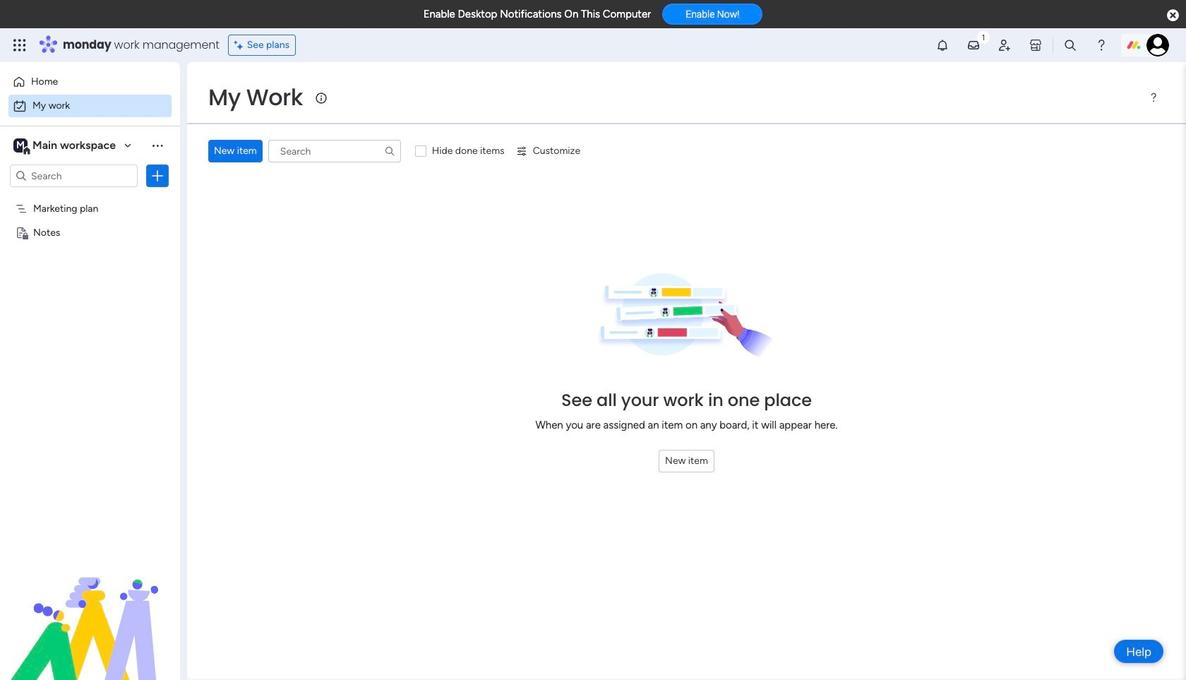 Task type: describe. For each thing, give the bounding box(es) containing it.
workspace image
[[13, 138, 28, 153]]

private board image
[[15, 225, 28, 239]]

lottie animation image
[[0, 538, 180, 680]]

workspace options image
[[150, 138, 165, 152]]

welcome to my work feature image image
[[598, 273, 776, 359]]

see plans image
[[234, 37, 247, 53]]

lottie animation element
[[0, 538, 180, 680]]

notifications image
[[936, 38, 950, 52]]

1 image
[[978, 29, 990, 45]]

invite members image
[[998, 38, 1012, 52]]

workspace selection element
[[13, 137, 118, 155]]

monday marketplace image
[[1029, 38, 1043, 52]]

Search in workspace field
[[30, 168, 118, 184]]

1 vertical spatial option
[[8, 95, 172, 117]]

select product image
[[13, 38, 27, 52]]

dapulse close image
[[1168, 8, 1180, 23]]

menu image
[[1149, 92, 1160, 103]]

search image
[[384, 146, 395, 157]]

2 vertical spatial option
[[0, 195, 180, 198]]



Task type: vqa. For each thing, say whether or not it's contained in the screenshot.
LIST BOX
yes



Task type: locate. For each thing, give the bounding box(es) containing it.
list box
[[0, 193, 180, 435]]

update feed image
[[967, 38, 981, 52]]

options image
[[150, 169, 165, 183]]

help image
[[1095, 38, 1109, 52]]

search everything image
[[1064, 38, 1078, 52]]

0 vertical spatial option
[[8, 71, 172, 93]]

Filter dashboard by text search field
[[268, 140, 401, 162]]

kendall parks image
[[1147, 34, 1170, 57]]

None search field
[[268, 140, 401, 162]]

option
[[8, 71, 172, 93], [8, 95, 172, 117], [0, 195, 180, 198]]



